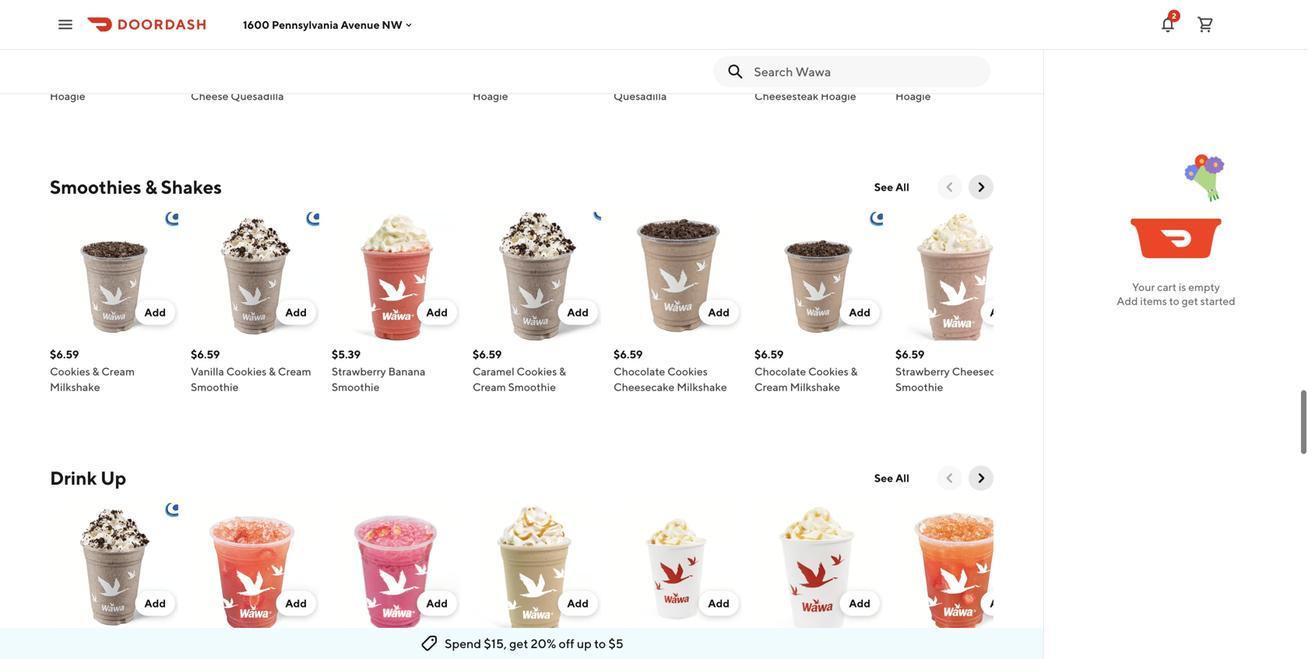 Task type: vqa. For each thing, say whether or not it's contained in the screenshot.
41 min
no



Task type: locate. For each thing, give the bounding box(es) containing it.
oven roasted turkey hoagie
[[50, 74, 156, 102], [896, 74, 1002, 102]]

0 vertical spatial see all
[[874, 181, 910, 194]]

1 milkshake from the left
[[50, 381, 100, 394]]

0 horizontal spatial cheese
[[191, 90, 229, 102]]

1 see all link from the top
[[865, 175, 919, 200]]

1 horizontal spatial strawberry
[[896, 365, 950, 378]]

& inside $6.59 caramel cookies & cream smoothie
[[559, 365, 566, 378]]

0 vertical spatial to
[[1169, 295, 1180, 308]]

cookies
[[50, 365, 90, 378], [226, 365, 267, 378], [517, 365, 557, 378], [667, 365, 708, 378], [808, 365, 849, 378]]

0 horizontal spatial to
[[594, 637, 606, 651]]

0 horizontal spatial quesadilla
[[231, 90, 284, 102]]

20%
[[531, 637, 556, 651]]

cookies inside $6.59 chocolate cookies cheesecake milkshake
[[667, 365, 708, 378]]

cookies inside $6.59 cookies & cream milkshake
[[50, 365, 90, 378]]

1 horizontal spatial oven
[[896, 74, 923, 87]]

2 milkshake from the left
[[677, 381, 727, 394]]

1 vertical spatial previous button of carousel image
[[942, 471, 958, 486]]

buffalo
[[191, 74, 227, 87], [755, 74, 791, 87]]

chicken up cheesesteak
[[793, 74, 834, 87]]

to down 'cart'
[[1169, 295, 1180, 308]]

get right $15,
[[509, 637, 528, 651]]

get down the is
[[1182, 295, 1198, 308]]

strawberry for $6.59
[[896, 365, 950, 378]]

see for drink up
[[874, 472, 893, 485]]

cookies for vanilla cookies & cream smoothie
[[226, 365, 267, 378]]

next button of carousel image for drink up
[[973, 471, 989, 486]]

roasted
[[79, 74, 120, 87], [925, 74, 966, 87]]

cheese
[[693, 74, 731, 87], [191, 90, 229, 102]]

strawberry inside the $5.39 strawberry banana smoothie
[[332, 365, 386, 378]]

milkshake inside $6.59 chocolate cookies & cream milkshake
[[790, 381, 840, 394]]

milkshake inside $6.59 cookies & cream milkshake
[[50, 381, 100, 394]]

2 see from the top
[[874, 472, 893, 485]]

1 horizontal spatial roasted
[[925, 74, 966, 87]]

notification bell image
[[1159, 15, 1178, 34]]

up
[[100, 467, 126, 489]]

cream for chocolate cookies & cream milkshake
[[755, 381, 788, 394]]

0 horizontal spatial chocolate
[[614, 365, 665, 378]]

0 vertical spatial cheese
[[693, 74, 731, 87]]

double
[[514, 74, 551, 87]]

1 cookies from the left
[[50, 365, 90, 378]]

cart
[[1157, 281, 1177, 294]]

$6.59 inside $6.59 chocolate cookies cheesecake milkshake
[[614, 348, 643, 361]]

1 chicken from the left
[[229, 74, 270, 87]]

$6.59 for $6.59 strawberry cheesecake smoothie
[[896, 348, 925, 361]]

milkshake
[[50, 381, 100, 394], [677, 381, 727, 394], [790, 381, 840, 394]]

1 next button of carousel image from the top
[[973, 180, 989, 195]]

0 horizontal spatial get
[[509, 637, 528, 651]]

to right up
[[594, 637, 606, 651]]

salted caramel cappuccino image
[[473, 503, 601, 632]]

milkshake for cookies
[[677, 381, 727, 394]]

spend $15, get 20% off up to $5
[[445, 637, 624, 651]]

dulce de leche latte image
[[755, 503, 883, 632]]

strawberry inside $6.59 strawberry cheesecake smoothie
[[896, 365, 950, 378]]

$6.59 inside $6.59 strawberry cheesecake smoothie
[[896, 348, 925, 361]]

1 vertical spatial cheese
[[191, 90, 229, 102]]

chocolate cookies & cream milkshake image
[[755, 212, 883, 341]]

cookies inside $6.59 vanilla cookies & cream smoothie
[[226, 365, 267, 378]]

next button of carousel image for smoothies & shakes
[[973, 180, 989, 195]]

cookies for chocolate cookies cheesecake milkshake
[[667, 365, 708, 378]]

1 vertical spatial cheesecake
[[614, 381, 675, 394]]

1 vertical spatial all
[[896, 472, 910, 485]]

2 roasted from the left
[[925, 74, 966, 87]]

to inside your cart is empty add items to get started
[[1169, 295, 1180, 308]]

3 chicken from the left
[[793, 74, 834, 87]]

turkey
[[123, 74, 156, 87], [968, 74, 1002, 87]]

0 horizontal spatial oven roasted turkey hoagie
[[50, 74, 156, 102]]

cheesecake
[[952, 365, 1013, 378], [614, 381, 675, 394]]

add button
[[135, 9, 175, 34], [135, 9, 175, 34], [276, 9, 316, 34], [276, 9, 316, 34], [135, 300, 175, 325], [135, 300, 175, 325], [276, 300, 316, 325], [276, 300, 316, 325], [417, 300, 457, 325], [417, 300, 457, 325], [558, 300, 598, 325], [558, 300, 598, 325], [699, 300, 739, 325], [699, 300, 739, 325], [840, 300, 880, 325], [840, 300, 880, 325], [981, 300, 1021, 325], [981, 300, 1021, 325], [135, 591, 175, 616], [135, 591, 175, 616], [276, 591, 316, 616], [276, 591, 316, 616], [417, 591, 457, 616], [417, 591, 457, 616], [558, 591, 598, 616], [558, 591, 598, 616], [699, 591, 739, 616], [699, 591, 739, 616], [840, 591, 880, 616], [840, 591, 880, 616], [981, 591, 1021, 616], [981, 591, 1021, 616]]

$6.59 inside $6.59 chocolate cookies & cream milkshake
[[755, 348, 784, 361]]

cookies for caramel cookies & cream smoothie
[[517, 365, 557, 378]]

0 vertical spatial all
[[896, 181, 910, 194]]

chicken inside $5.69 buffalo chicken cheesesteak hoagie
[[793, 74, 834, 87]]

1 vertical spatial next button of carousel image
[[973, 471, 989, 486]]

1 horizontal spatial quesadilla
[[614, 90, 667, 102]]

add for the 'vanilla cookies & cream cappuccino' 'image' at bottom
[[144, 597, 166, 610]]

0 horizontal spatial oven
[[50, 74, 77, 87]]

chocolate inside $6.59 chocolate cookies cheesecake milkshake
[[614, 365, 665, 378]]

cream for vanilla cookies & cream smoothie
[[278, 365, 311, 378]]

1 all from the top
[[896, 181, 910, 194]]

$6.59 strawberry cheesecake smoothie
[[896, 348, 1013, 394]]

chicken for bbq
[[640, 74, 682, 87]]

1 buffalo from the left
[[191, 74, 227, 87]]

0 vertical spatial see
[[874, 181, 893, 194]]

2 turkey from the left
[[968, 74, 1002, 87]]

add for salted caramel cappuccino image
[[567, 597, 589, 610]]

2 strawberry from the left
[[896, 365, 950, 378]]

open menu image
[[56, 15, 75, 34]]

1 vertical spatial see all
[[874, 472, 910, 485]]

banana
[[388, 365, 426, 378]]

3 $6.59 from the left
[[473, 348, 502, 361]]

2 buffalo from the left
[[755, 74, 791, 87]]

$6.59
[[50, 348, 79, 361], [191, 348, 220, 361], [473, 348, 502, 361], [614, 348, 643, 361], [755, 348, 784, 361], [896, 348, 925, 361]]

1 horizontal spatial get
[[1182, 295, 1198, 308]]

0 horizontal spatial buffalo
[[191, 74, 227, 87]]

to for items
[[1169, 295, 1180, 308]]

buffalo inside $5.69 buffalo chicken cheesesteak hoagie
[[755, 74, 791, 87]]

2 all from the top
[[896, 472, 910, 485]]

$6.59 inside $6.59 vanilla cookies & cream smoothie
[[191, 348, 220, 361]]

get inside your cart is empty add items to get started
[[1182, 295, 1198, 308]]

oven
[[50, 74, 77, 87], [896, 74, 923, 87]]

1 see all from the top
[[874, 181, 910, 194]]

0 horizontal spatial cheesecake
[[614, 381, 675, 394]]

started
[[1201, 295, 1236, 308]]

to for up
[[594, 637, 606, 651]]

$6.59 inside $6.59 caramel cookies & cream smoothie
[[473, 348, 502, 361]]

2 horizontal spatial milkshake
[[790, 381, 840, 394]]

$5
[[608, 637, 624, 651]]

chicken
[[229, 74, 270, 87], [640, 74, 682, 87], [793, 74, 834, 87]]

chicken inside bbq chicken & cheese quesadilla
[[640, 74, 682, 87]]

quesadilla down bbq
[[614, 90, 667, 102]]

to
[[1169, 295, 1180, 308], [594, 637, 606, 651]]

quesadilla inside buffalo chicken & cheese quesadilla
[[231, 90, 284, 102]]

2
[[1172, 11, 1177, 20]]

hoagie
[[50, 90, 85, 102], [473, 90, 508, 102], [821, 90, 856, 102], [896, 90, 931, 102]]

5 $6.59 from the left
[[755, 348, 784, 361]]

2 oven from the left
[[896, 74, 923, 87]]

$6.59 chocolate cookies cheesecake milkshake
[[614, 348, 727, 394]]

0 vertical spatial previous button of carousel image
[[942, 180, 958, 195]]

2 hoagie from the left
[[473, 90, 508, 102]]

cheese inside buffalo chicken & cheese quesadilla
[[191, 90, 229, 102]]

0 horizontal spatial turkey
[[123, 74, 156, 87]]

2 quesadilla from the left
[[614, 90, 667, 102]]

strawberry dragonfruit refresher image
[[191, 503, 319, 632]]

strawberry cheesecake smoothie image
[[896, 212, 1024, 341]]

hoagie inside $5.69 buffalo chicken cheesesteak hoagie
[[821, 90, 856, 102]]

chocolate
[[614, 365, 665, 378], [755, 365, 806, 378]]

2 cookies from the left
[[226, 365, 267, 378]]

1600 pennsylvania avenue nw
[[243, 18, 402, 31]]

2 see all from the top
[[874, 472, 910, 485]]

cream inside $6.59 vanilla cookies & cream smoothie
[[278, 365, 311, 378]]

2 horizontal spatial chicken
[[793, 74, 834, 87]]

$5.39 strawberry banana smoothie
[[332, 348, 426, 394]]

milkshake inside $6.59 chocolate cookies cheesecake milkshake
[[677, 381, 727, 394]]

shakes
[[161, 176, 222, 198]]

0 vertical spatial see all link
[[865, 175, 919, 200]]

4 cookies from the left
[[667, 365, 708, 378]]

strawberry banana smoothie image
[[332, 212, 460, 341]]

1 horizontal spatial chicken
[[640, 74, 682, 87]]

1 $6.59 from the left
[[50, 348, 79, 361]]

1 turkey from the left
[[123, 74, 156, 87]]

1 horizontal spatial milkshake
[[677, 381, 727, 394]]

1 horizontal spatial chocolate
[[755, 365, 806, 378]]

2 chicken from the left
[[640, 74, 682, 87]]

5 cookies from the left
[[808, 365, 849, 378]]

cookies inside $6.59 chocolate cookies & cream milkshake
[[808, 365, 849, 378]]

3 cookies from the left
[[517, 365, 557, 378]]

see all
[[874, 181, 910, 194], [874, 472, 910, 485]]

cookies inside $6.59 caramel cookies & cream smoothie
[[517, 365, 557, 378]]

add for strawberry banana smoothie image
[[426, 306, 448, 319]]

see
[[874, 181, 893, 194], [874, 472, 893, 485]]

2 previous button of carousel image from the top
[[942, 471, 958, 486]]

1 horizontal spatial turkey
[[968, 74, 1002, 87]]

0 horizontal spatial chicken
[[229, 74, 270, 87]]

2 chocolate from the left
[[755, 365, 806, 378]]

caramel cookies & cream smoothie image
[[473, 212, 601, 341]]

quesadilla
[[231, 90, 284, 102], [614, 90, 667, 102]]

0 horizontal spatial milkshake
[[50, 381, 100, 394]]

1 horizontal spatial to
[[1169, 295, 1180, 308]]

0 horizontal spatial strawberry
[[332, 365, 386, 378]]

avenue
[[341, 18, 380, 31]]

1 vertical spatial to
[[594, 637, 606, 651]]

0 vertical spatial get
[[1182, 295, 1198, 308]]

see all link
[[865, 175, 919, 200], [865, 466, 919, 491]]

$6.59 inside $6.59 cookies & cream milkshake
[[50, 348, 79, 361]]

1 previous button of carousel image from the top
[[942, 180, 958, 195]]

quesadilla inside bbq chicken & cheese quesadilla
[[614, 90, 667, 102]]

1 horizontal spatial cheese
[[693, 74, 731, 87]]

all for drink up
[[896, 472, 910, 485]]

1 see from the top
[[874, 181, 893, 194]]

1 quesadilla from the left
[[231, 90, 284, 102]]

1 vertical spatial see
[[874, 472, 893, 485]]

3 hoagie from the left
[[821, 90, 856, 102]]

cookies for chocolate cookies & cream milkshake
[[808, 365, 849, 378]]

0 vertical spatial next button of carousel image
[[973, 180, 989, 195]]

1 smoothie from the left
[[191, 381, 239, 394]]

3 milkshake from the left
[[790, 381, 840, 394]]

items
[[1140, 295, 1167, 308]]

1600 pennsylvania avenue nw button
[[243, 18, 415, 31]]

cream inside $6.59 cookies & cream milkshake
[[101, 365, 135, 378]]

chocolate inside $6.59 chocolate cookies & cream milkshake
[[755, 365, 806, 378]]

$5.39
[[332, 348, 361, 361]]

3 smoothie from the left
[[508, 381, 556, 394]]

2 next button of carousel image from the top
[[973, 471, 989, 486]]

2 see all link from the top
[[865, 466, 919, 491]]

cream inside $6.59 chocolate cookies & cream milkshake
[[755, 381, 788, 394]]

$5.79
[[473, 639, 501, 652]]

1 horizontal spatial cheesecake
[[952, 365, 1013, 378]]

4 $6.59 from the left
[[614, 348, 643, 361]]

drink up
[[50, 467, 126, 489]]

chocolate for chocolate cookies & cream milkshake
[[755, 365, 806, 378]]

1600
[[243, 18, 270, 31]]

0 vertical spatial cheesecake
[[952, 365, 1013, 378]]

next button of carousel image
[[973, 180, 989, 195], [973, 471, 989, 486]]

1 vertical spatial see all link
[[865, 466, 919, 491]]

chicken right bbq
[[640, 74, 682, 87]]

&
[[273, 74, 280, 87], [684, 74, 691, 87], [145, 176, 157, 198], [92, 365, 99, 378], [269, 365, 276, 378], [559, 365, 566, 378], [851, 365, 858, 378]]

add for chocolate cookies & cream milkshake image
[[849, 306, 871, 319]]

1 strawberry from the left
[[332, 365, 386, 378]]

cheese inside bbq chicken & cheese quesadilla
[[693, 74, 731, 87]]

chicken down '1600'
[[229, 74, 270, 87]]

0 horizontal spatial roasted
[[79, 74, 120, 87]]

& inside $6.59 vanilla cookies & cream smoothie
[[269, 365, 276, 378]]

previous button of carousel image
[[942, 180, 958, 195], [942, 471, 958, 486]]

cream
[[101, 365, 135, 378], [278, 365, 311, 378], [473, 381, 506, 394], [755, 381, 788, 394]]

chicken inside buffalo chicken & cheese quesadilla
[[229, 74, 270, 87]]

add inside your cart is empty add items to get started
[[1117, 295, 1138, 308]]

1 chocolate from the left
[[614, 365, 665, 378]]

0 items, open order cart image
[[1196, 15, 1215, 34]]

4 smoothie from the left
[[896, 381, 943, 394]]

see all link for smoothies & shakes
[[865, 175, 919, 200]]

add
[[144, 15, 166, 28], [285, 15, 307, 28], [1117, 295, 1138, 308], [144, 306, 166, 319], [285, 306, 307, 319], [426, 306, 448, 319], [567, 306, 589, 319], [708, 306, 730, 319], [849, 306, 871, 319], [990, 306, 1012, 319], [144, 597, 166, 610], [285, 597, 307, 610], [426, 597, 448, 610], [567, 597, 589, 610], [708, 597, 730, 610], [849, 597, 871, 610], [990, 597, 1012, 610]]

2 smoothie from the left
[[332, 381, 380, 394]]

caramel hot chocolate image
[[614, 503, 742, 632]]

add for oat milk blush strawberry refresher "image"
[[426, 597, 448, 610]]

get
[[1182, 295, 1198, 308], [509, 637, 528, 651]]

1 horizontal spatial buffalo
[[755, 74, 791, 87]]

smoothie
[[191, 381, 239, 394], [332, 381, 380, 394], [508, 381, 556, 394], [896, 381, 943, 394]]

caramel
[[473, 365, 515, 378]]

1 horizontal spatial oven roasted turkey hoagie
[[896, 74, 1002, 102]]

strawberry
[[332, 365, 386, 378], [896, 365, 950, 378]]

6 $6.59 from the left
[[896, 348, 925, 361]]

buffalo chicken & cheese quesadilla
[[191, 74, 284, 102]]

all
[[896, 181, 910, 194], [896, 472, 910, 485]]

cream inside $6.59 caramel cookies & cream smoothie
[[473, 381, 506, 394]]

quesadilla down '1600'
[[231, 90, 284, 102]]

2 $6.59 from the left
[[191, 348, 220, 361]]



Task type: describe. For each thing, give the bounding box(es) containing it.
add for chocolate cookies cheesecake milkshake image
[[708, 306, 730, 319]]

$5.69 buffalo chicken cheesesteak hoagie
[[755, 57, 856, 102]]

all for smoothies & shakes
[[896, 181, 910, 194]]

add for green tea strawberry passion fruit refresher image
[[990, 597, 1012, 610]]

off
[[559, 637, 575, 651]]

smoothie inside $6.59 caramel cookies & cream smoothie
[[508, 381, 556, 394]]

add for strawberry cheesecake smoothie image
[[990, 306, 1012, 319]]

cheesecake inside $6.59 strawberry cheesecake smoothie
[[952, 365, 1013, 378]]

$4.79
[[614, 639, 642, 652]]

$6.59 for $6.59 chocolate cookies cheesecake milkshake
[[614, 348, 643, 361]]

cookies & cream milkshake image
[[50, 212, 178, 341]]

green tea strawberry passion fruit refresher image
[[896, 503, 1024, 632]]

add for "strawberry dragonfruit refresher" image
[[285, 597, 307, 610]]

add for vanilla cookies & cream smoothie image at the left of the page
[[285, 306, 307, 319]]

$6.59 vanilla cookies & cream smoothie
[[191, 348, 311, 394]]

see for smoothies & shakes
[[874, 181, 893, 194]]

add for dulce de leche latte image
[[849, 597, 871, 610]]

$6.59 chocolate cookies & cream milkshake
[[755, 348, 858, 394]]

1 oven roasted turkey hoagie from the left
[[50, 74, 156, 102]]

Search Wawa search field
[[754, 63, 978, 80]]

smoothie inside $6.59 strawberry cheesecake smoothie
[[896, 381, 943, 394]]

smoothies & shakes
[[50, 176, 222, 198]]

$5.69
[[755, 57, 784, 70]]

smoothie inside $6.59 vanilla cookies & cream smoothie
[[191, 381, 239, 394]]

custom
[[473, 74, 512, 87]]

buffalo inside buffalo chicken & cheese quesadilla
[[191, 74, 227, 87]]

nw
[[382, 18, 402, 31]]

see all link for drink up
[[865, 466, 919, 491]]

pennsylvania
[[272, 18, 339, 31]]

$6.59 caramel cookies & cream smoothie
[[473, 348, 566, 394]]

drink
[[50, 467, 97, 489]]

& inside $6.59 cookies & cream milkshake
[[92, 365, 99, 378]]

chicken for buffalo
[[229, 74, 270, 87]]

bbq chicken & cheese quesadilla
[[614, 74, 731, 102]]

smoothies
[[50, 176, 141, 198]]

empty
[[1189, 281, 1220, 294]]

smoothies & shakes link
[[50, 175, 222, 200]]

see all for smoothies & shakes
[[874, 181, 910, 194]]

cheesesteak
[[755, 90, 819, 102]]

cream for caramel cookies & cream smoothie
[[473, 381, 506, 394]]

1 roasted from the left
[[79, 74, 120, 87]]

add for the caramel cookies & cream smoothie image
[[567, 306, 589, 319]]

strawberry for $5.39
[[332, 365, 386, 378]]

custom double meat hoagie
[[473, 74, 579, 102]]

& inside $6.59 chocolate cookies & cream milkshake
[[851, 365, 858, 378]]

hoagie inside the custom double meat hoagie
[[473, 90, 508, 102]]

vanilla cookies & cream cappuccino image
[[50, 503, 178, 632]]

quesadilla for bbq
[[614, 90, 667, 102]]

your
[[1132, 281, 1155, 294]]

previous button of carousel image for smoothies & shakes
[[942, 180, 958, 195]]

$6.59 for $6.59 vanilla cookies & cream smoothie
[[191, 348, 220, 361]]

bbq
[[614, 74, 638, 87]]

cheese for bbq chicken & cheese quesadilla
[[693, 74, 731, 87]]

oat milk blush strawberry refresher image
[[332, 503, 460, 632]]

add for cookies & cream milkshake image
[[144, 306, 166, 319]]

cheesecake inside $6.59 chocolate cookies cheesecake milkshake
[[614, 381, 675, 394]]

2 oven roasted turkey hoagie from the left
[[896, 74, 1002, 102]]

drink up link
[[50, 466, 126, 491]]

4 hoagie from the left
[[896, 90, 931, 102]]

your cart is empty add items to get started
[[1117, 281, 1236, 308]]

smoothie inside the $5.39 strawberry banana smoothie
[[332, 381, 380, 394]]

1 vertical spatial get
[[509, 637, 528, 651]]

vanilla cookies & cream smoothie image
[[191, 212, 319, 341]]

$6.59 for $6.59 cookies & cream milkshake
[[50, 348, 79, 361]]

& inside buffalo chicken & cheese quesadilla
[[273, 74, 280, 87]]

chocolate for chocolate cookies cheesecake milkshake
[[614, 365, 665, 378]]

$6.59 for $6.59 caramel cookies & cream smoothie
[[473, 348, 502, 361]]

quesadilla for buffalo
[[231, 90, 284, 102]]

1 oven from the left
[[50, 74, 77, 87]]

chocolate cookies cheesecake milkshake image
[[614, 212, 742, 341]]

see all for drink up
[[874, 472, 910, 485]]

& inside bbq chicken & cheese quesadilla
[[684, 74, 691, 87]]

milkshake for &
[[50, 381, 100, 394]]

previous button of carousel image for drink up
[[942, 471, 958, 486]]

$6.59 for $6.59 chocolate cookies & cream milkshake
[[755, 348, 784, 361]]

meat
[[553, 74, 579, 87]]

vanilla
[[191, 365, 224, 378]]

up
[[577, 637, 592, 651]]

is
[[1179, 281, 1186, 294]]

1 hoagie from the left
[[50, 90, 85, 102]]

spend
[[445, 637, 481, 651]]

cheese for buffalo chicken & cheese quesadilla
[[191, 90, 229, 102]]

$15,
[[484, 637, 507, 651]]

$6.59 cookies & cream milkshake
[[50, 348, 135, 394]]

add for caramel hot chocolate image
[[708, 597, 730, 610]]



